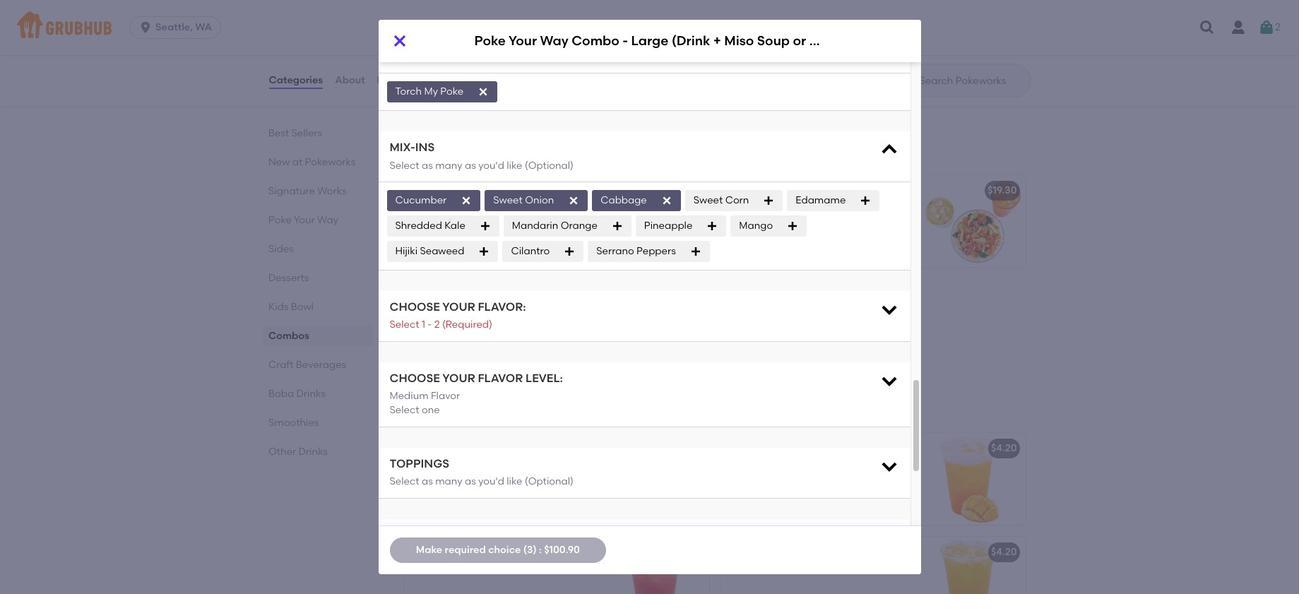 Task type: describe. For each thing, give the bounding box(es) containing it.
your inside 'mix up to 2 proteins with your choice of base, mix-ins, toppings, and flavor.'
[[846, 205, 867, 217]]

0 vertical spatial combo
[[572, 33, 619, 49]]

cabbage
[[601, 194, 647, 206]]

$19.30 for $19.30 +
[[668, 185, 697, 197]]

crisps,
[[412, 94, 443, 106]]

desserts
[[268, 272, 309, 284]]

of inside 'mix up to 2 proteins with your choice of base, mix-ins, toppings, and flavor.'
[[729, 219, 738, 231]]

orange
[[561, 219, 598, 231]]

1 vertical spatial craft beverages
[[401, 400, 522, 418]]

poke your way
[[268, 214, 338, 226]]

my
[[424, 85, 438, 97]]

pineapple
[[644, 219, 693, 231]]

lilikoi green tea image
[[919, 537, 1025, 594]]

choice inside 'mix up to 2 proteins with your choice of base, mix-ins, toppings, and flavor.'
[[869, 205, 901, 217]]

1 vertical spatial beverages
[[444, 400, 522, 418]]

wa
[[195, 21, 212, 33]]

select inside choose your flavor level: medium flavor select one
[[390, 404, 419, 416]]

0 vertical spatial soup
[[757, 33, 790, 49]]

flavor
[[431, 390, 460, 402]]

orange,
[[519, 65, 556, 77]]

- inside choose your flavor: select 1 - 2 (required)
[[428, 319, 432, 331]]

serrano peppers
[[596, 245, 676, 257]]

wonton
[[530, 79, 566, 91]]

mix up to 2 proteins with your choice of base, mix-ins, toppings, and flavor.
[[729, 205, 901, 245]]

1 vertical spatial poke your way combo - large (drink + miso soup or kettle chips)
[[412, 288, 728, 300]]

ins, inside 'mix up to 2 proteins with your choice of base, mix-ins, toppings, and flavor.'
[[790, 219, 806, 231]]

main navigation navigation
[[0, 0, 1299, 55]]

+ right onion
[[564, 185, 570, 197]]

smoothies
[[268, 417, 319, 429]]

$4.20 for mango lemonade
[[991, 442, 1017, 454]]

0 vertical spatial combos
[[401, 142, 463, 160]]

seattle,
[[155, 21, 193, 33]]

$4.20 inside button
[[991, 546, 1017, 558]]

of inside 'three proteins with your choice of mix ins, toppings, and flavor.'
[[564, 308, 573, 320]]

1 horizontal spatial soup
[[626, 288, 651, 300]]

(optional) inside toppings select as many as you'd like (optional)
[[525, 476, 574, 488]]

other drinks
[[268, 446, 327, 458]]

select inside choose your flavor: select 1 - 2 (required)
[[390, 319, 419, 331]]

torched poke: sear your protein (optional) select as many as you'd like (optional)
[[390, 32, 677, 63]]

proteins inside 'three proteins with your choice of mix ins, toppings, and flavor.'
[[442, 308, 481, 320]]

as down poke:
[[465, 51, 476, 63]]

kids bowl
[[268, 301, 313, 313]]

poke up sides on the left of the page
[[268, 214, 291, 226]]

rice,
[[538, 51, 559, 63]]

0 horizontal spatial craft
[[268, 359, 293, 371]]

one
[[422, 404, 440, 416]]

as down lilikoi lemonade at the left of the page
[[465, 476, 476, 488]]

works for signature works combo (drink + miso soup or kettle chips)
[[462, 185, 492, 197]]

1 vertical spatial chips)
[[668, 185, 699, 197]]

0 vertical spatial chips)
[[850, 33, 892, 49]]

ins, inside 'three proteins with your choice of mix ins, toppings, and flavor.'
[[432, 323, 447, 335]]

2 horizontal spatial miso
[[724, 33, 754, 49]]

2 vertical spatial (drink
[[561, 288, 591, 300]]

poke up tofu
[[474, 33, 506, 49]]

$100.90
[[544, 544, 580, 556]]

choose your flavor: select 1 - 2 (required)
[[390, 300, 526, 331]]

about
[[335, 74, 365, 86]]

flavor:
[[478, 300, 526, 314]]

poke your way combo - large (drink + miso soup or kettle chips) image
[[603, 279, 709, 371]]

select inside torched poke: sear your protein (optional) select as many as you'd like (optional)
[[390, 51, 419, 63]]

new at pokeworks
[[268, 156, 355, 168]]

$7.80 +
[[673, 31, 703, 43]]

toppings
[[390, 457, 449, 470]]

three
[[412, 308, 440, 320]]

svg image inside "2" button
[[1258, 19, 1275, 36]]

1 vertical spatial large
[[531, 288, 559, 300]]

shredded
[[395, 219, 442, 231]]

(optional)
[[608, 32, 677, 45]]

torched
[[390, 32, 447, 45]]

strawberry
[[412, 546, 466, 558]]

make required choice (3) : $100.90
[[416, 544, 580, 556]]

classic
[[519, 94, 554, 106]]

many inside torched poke: sear your protein (optional) select as many as you'd like (optional)
[[435, 51, 462, 63]]

sweet
[[412, 65, 440, 77]]

and inside 'mix up to 2 proteins with your choice of base, mix-ins, toppings, and flavor.'
[[855, 219, 874, 231]]

about button
[[334, 55, 366, 106]]

1 vertical spatial (drink
[[533, 185, 562, 197]]

2 vertical spatial kettle
[[666, 288, 694, 300]]

torch
[[395, 85, 422, 97]]

select inside toppings select as many as you'd like (optional)
[[390, 476, 419, 488]]

kale
[[445, 219, 465, 231]]

other
[[268, 446, 296, 458]]

1 vertical spatial pokeworks
[[305, 156, 355, 168]]

cilantro
[[511, 245, 550, 257]]

you'd inside torched poke: sear your protein (optional) select as many as you'd like (optional)
[[478, 51, 504, 63]]

2 button
[[1258, 15, 1281, 40]]

seaweed
[[420, 245, 464, 257]]

chicken
[[412, 51, 451, 63]]

0 horizontal spatial your
[[293, 214, 314, 226]]

toppings, inside 'three proteins with your choice of mix ins, toppings, and flavor.'
[[450, 323, 494, 335]]

or inside chicken or tofu with white rice, sweet corn, mandarin orange, edamame, surimi salad, wonton crisps, and pokeworks classic
[[454, 51, 464, 63]]

at
[[292, 156, 302, 168]]

1 vertical spatial combo
[[494, 185, 530, 197]]

flavor. inside 'three proteins with your choice of mix ins, toppings, and flavor.'
[[518, 323, 547, 335]]

categories button
[[268, 55, 324, 106]]

poke up three
[[412, 288, 436, 300]]

reviews
[[377, 74, 416, 86]]

0 vertical spatial large
[[631, 33, 669, 49]]

lilikoi
[[412, 442, 440, 454]]

sear
[[487, 32, 517, 45]]

hijiki seaweed
[[395, 245, 464, 257]]

kids
[[268, 301, 288, 313]]

pokeworks inside chicken or tofu with white rice, sweet corn, mandarin orange, edamame, surimi salad, wonton crisps, and pokeworks classic
[[466, 94, 517, 106]]

1
[[422, 319, 425, 331]]

1 vertical spatial soup
[[597, 185, 622, 197]]

new
[[268, 156, 290, 168]]

0 horizontal spatial beverages
[[296, 359, 346, 371]]

$19.30 +
[[668, 185, 703, 197]]

+ left corn
[[697, 185, 703, 197]]

Search Pokeworks search field
[[918, 74, 1026, 88]]

make
[[416, 544, 442, 556]]

select inside mix-ins select as many as you'd like (optional)
[[390, 159, 419, 171]]

2 vertical spatial choice
[[488, 544, 521, 556]]

mix-
[[390, 141, 415, 154]]

(optional) inside mix-ins select as many as you'd like (optional)
[[525, 159, 574, 171]]

flavor
[[478, 371, 523, 385]]

lemonade for strawberry lemonade
[[468, 546, 520, 558]]

mix
[[729, 205, 745, 217]]

2 horizontal spatial kettle
[[809, 33, 847, 49]]

like inside mix-ins select as many as you'd like (optional)
[[507, 159, 522, 171]]

reviews button
[[376, 55, 417, 106]]

(optional) inside torched poke: sear your protein (optional) select as many as you'd like (optional)
[[525, 51, 574, 63]]

as down ins
[[422, 159, 433, 171]]

1 vertical spatial miso
[[572, 185, 595, 197]]

best sellers
[[268, 127, 322, 139]]

sweet for sweet corn
[[694, 194, 723, 206]]

protein
[[554, 32, 605, 45]]

works for signature works
[[317, 185, 346, 197]]

1 vertical spatial way
[[317, 214, 338, 226]]

strawberry lemonade
[[412, 546, 520, 558]]

1 horizontal spatial way
[[462, 288, 484, 300]]

2 vertical spatial chips)
[[696, 288, 728, 300]]

choose your flavor level: medium flavor select one
[[390, 371, 563, 416]]

signature for signature works combo (drink + miso soup or kettle chips)
[[412, 185, 459, 197]]



Task type: vqa. For each thing, say whether or not it's contained in the screenshot.
4.2
no



Task type: locate. For each thing, give the bounding box(es) containing it.
0 vertical spatial kettle
[[809, 33, 847, 49]]

lemonade
[[442, 442, 494, 454], [765, 442, 817, 454], [468, 546, 520, 558]]

peppers
[[637, 245, 676, 257]]

lemonade inside button
[[468, 546, 520, 558]]

1 vertical spatial of
[[564, 308, 573, 320]]

lemonade for lilikoi lemonade
[[442, 442, 494, 454]]

1 vertical spatial flavor.
[[518, 323, 547, 335]]

2 inside choose your flavor: select 1 - 2 (required)
[[434, 319, 440, 331]]

many
[[435, 51, 462, 63], [435, 159, 462, 171], [435, 476, 462, 488]]

2 vertical spatial combo
[[486, 288, 522, 300]]

0 horizontal spatial your
[[506, 308, 527, 320]]

1 sweet from the left
[[493, 194, 523, 206]]

2 horizontal spatial way
[[540, 33, 569, 49]]

1 vertical spatial ins,
[[432, 323, 447, 335]]

many up cucumber
[[435, 159, 462, 171]]

1 vertical spatial you'd
[[478, 159, 504, 171]]

craft up boba
[[268, 359, 293, 371]]

$19.30 for $19.30
[[988, 185, 1017, 197]]

combo
[[572, 33, 619, 49], [494, 185, 530, 197], [486, 288, 522, 300]]

flavor. down base,
[[729, 233, 758, 245]]

strawberry lemonade image
[[603, 537, 709, 594]]

seattle, wa
[[155, 21, 212, 33]]

torch my poke
[[395, 85, 464, 97]]

signature
[[412, 185, 459, 197], [268, 185, 315, 197]]

craft beverages up boba drinks
[[268, 359, 346, 371]]

svg image inside the main navigation navigation
[[1199, 19, 1216, 36]]

0 horizontal spatial combos
[[268, 330, 309, 342]]

+ down serrano
[[593, 288, 599, 300]]

choice
[[869, 205, 901, 217], [529, 308, 561, 320], [488, 544, 521, 556]]

large left the $7.80
[[631, 33, 669, 49]]

0 vertical spatial poke your way combo - large (drink + miso soup or kettle chips)
[[474, 33, 892, 49]]

your up the '(required)'
[[442, 300, 475, 314]]

3 you'd from the top
[[478, 476, 504, 488]]

craft up lilikoi
[[401, 400, 440, 418]]

0 horizontal spatial of
[[564, 308, 573, 320]]

your inside torched poke: sear your protein (optional) select as many as you'd like (optional)
[[519, 32, 552, 45]]

way up rice,
[[540, 33, 569, 49]]

and inside 'three proteins with your choice of mix ins, toppings, and flavor.'
[[497, 323, 516, 335]]

mango lemonade image
[[919, 433, 1025, 525]]

strawberry lemonade button
[[404, 537, 709, 594]]

you'd down lilikoi lemonade at the left of the page
[[478, 476, 504, 488]]

0 vertical spatial beverages
[[296, 359, 346, 371]]

choose up 1
[[390, 300, 440, 314]]

craft beverages up lilikoi lemonade at the left of the page
[[401, 400, 522, 418]]

with inside 'three proteins with your choice of mix ins, toppings, and flavor.'
[[483, 308, 503, 320]]

with inside chicken or tofu with white rice, sweet corn, mandarin orange, edamame, surimi salad, wonton crisps, and pokeworks classic
[[488, 51, 508, 63]]

lilikoi lemonade image
[[603, 433, 709, 525]]

1 horizontal spatial toppings,
[[808, 219, 853, 231]]

2 sweet from the left
[[694, 194, 723, 206]]

0 vertical spatial your
[[509, 33, 537, 49]]

0 horizontal spatial craft beverages
[[268, 359, 346, 371]]

corn,
[[443, 65, 467, 77]]

way up the '(required)'
[[462, 288, 484, 300]]

level:
[[526, 371, 563, 385]]

(optional) up signature works combo (drink + miso soup or kettle chips)
[[525, 159, 574, 171]]

2 horizontal spatial -
[[623, 33, 628, 49]]

1 horizontal spatial sweet
[[694, 194, 723, 206]]

proteins inside 'mix up to 2 proteins with your choice of base, mix-ins, toppings, and flavor.'
[[782, 205, 821, 217]]

0 vertical spatial many
[[435, 51, 462, 63]]

mix-
[[769, 219, 790, 231]]

2 like from the top
[[507, 159, 522, 171]]

0 vertical spatial like
[[507, 51, 522, 63]]

0 horizontal spatial toppings,
[[450, 323, 494, 335]]

+
[[697, 31, 703, 43], [713, 33, 721, 49], [564, 185, 570, 197], [697, 185, 703, 197], [593, 288, 599, 300]]

to
[[762, 205, 772, 217]]

1 vertical spatial your
[[506, 308, 527, 320]]

mix
[[412, 323, 429, 335]]

shredded kale
[[395, 219, 465, 231]]

surimi
[[467, 79, 496, 91]]

drinks right boba
[[296, 388, 325, 400]]

ins
[[415, 141, 435, 154]]

and
[[445, 94, 464, 106], [855, 219, 874, 231], [497, 323, 516, 335]]

2 vertical spatial way
[[462, 288, 484, 300]]

toppings, down edamame
[[808, 219, 853, 231]]

like
[[507, 51, 522, 63], [507, 159, 522, 171], [507, 476, 522, 488]]

0 vertical spatial and
[[445, 94, 464, 106]]

(optional) up :
[[525, 476, 574, 488]]

choice inside 'three proteins with your choice of mix ins, toppings, and flavor.'
[[529, 308, 561, 320]]

2
[[1275, 21, 1281, 33], [774, 205, 780, 217], [434, 319, 440, 331]]

signature for signature works
[[268, 185, 315, 197]]

1 vertical spatial many
[[435, 159, 462, 171]]

signature works
[[268, 185, 346, 197]]

0 horizontal spatial and
[[445, 94, 464, 106]]

pokeworks right at
[[305, 156, 355, 168]]

0 vertical spatial -
[[623, 33, 628, 49]]

choose up "medium" on the left bottom of the page
[[390, 371, 440, 385]]

flavor. inside 'mix up to 2 proteins with your choice of base, mix-ins, toppings, and flavor.'
[[729, 233, 758, 245]]

kids bowl image
[[603, 21, 709, 113]]

choose for flavor:
[[390, 300, 440, 314]]

miso right $7.80 +
[[724, 33, 754, 49]]

(drink
[[672, 33, 710, 49], [533, 185, 562, 197], [561, 288, 591, 300]]

choose inside choose your flavor level: medium flavor select one
[[390, 371, 440, 385]]

you'd up mandarin at the top left of the page
[[478, 51, 504, 63]]

1 horizontal spatial choice
[[529, 308, 561, 320]]

2 vertical spatial with
[[483, 308, 503, 320]]

0 horizontal spatial choice
[[488, 544, 521, 556]]

your for flavor
[[442, 371, 475, 385]]

- up 'three proteins with your choice of mix ins, toppings, and flavor.'
[[524, 288, 529, 300]]

mandarin orange
[[512, 219, 598, 231]]

signature works combo (drink + miso soup or kettle chips)
[[412, 185, 699, 197]]

0 vertical spatial ins,
[[790, 219, 806, 231]]

like inside toppings select as many as you'd like (optional)
[[507, 476, 522, 488]]

sellers
[[291, 127, 322, 139]]

of down mix
[[729, 219, 738, 231]]

(required)
[[442, 319, 492, 331]]

your up three
[[438, 288, 460, 300]]

choose for flavor
[[390, 371, 440, 385]]

your down signature works
[[293, 214, 314, 226]]

large right flavor:
[[531, 288, 559, 300]]

you'd up sweet onion
[[478, 159, 504, 171]]

0 horizontal spatial flavor.
[[518, 323, 547, 335]]

2 horizontal spatial 2
[[1275, 21, 1281, 33]]

your up flavor
[[442, 371, 475, 385]]

3 many from the top
[[435, 476, 462, 488]]

0 vertical spatial craft
[[268, 359, 293, 371]]

2 vertical spatial many
[[435, 476, 462, 488]]

ins, right 1
[[432, 323, 447, 335]]

large
[[631, 33, 669, 49], [531, 288, 559, 300]]

beverages down flavor
[[444, 400, 522, 418]]

2 vertical spatial miso
[[601, 288, 624, 300]]

with
[[488, 51, 508, 63], [823, 205, 844, 217], [483, 308, 503, 320]]

your inside choose your flavor level: medium flavor select one
[[442, 371, 475, 385]]

$7.80
[[673, 31, 697, 43]]

or
[[793, 33, 806, 49], [454, 51, 464, 63], [624, 185, 634, 197], [653, 288, 663, 300]]

1 vertical spatial -
[[524, 288, 529, 300]]

up
[[747, 205, 760, 217]]

choose inside choose your flavor: select 1 - 2 (required)
[[390, 300, 440, 314]]

1 many from the top
[[435, 51, 462, 63]]

1 horizontal spatial $19.30
[[988, 185, 1017, 197]]

your inside 'three proteins with your choice of mix ins, toppings, and flavor.'
[[506, 308, 527, 320]]

your up white
[[509, 33, 537, 49]]

3 select from the top
[[390, 319, 419, 331]]

hijiki
[[395, 245, 418, 257]]

select down toppings
[[390, 476, 419, 488]]

select
[[390, 51, 419, 63], [390, 159, 419, 171], [390, 319, 419, 331], [390, 404, 419, 416], [390, 476, 419, 488]]

signature up shredded kale
[[412, 185, 459, 197]]

signature works combo (drink + miso soup or kettle chips) image
[[603, 175, 709, 267]]

signature down at
[[268, 185, 315, 197]]

craft
[[268, 359, 293, 371], [401, 400, 440, 418]]

1 vertical spatial your
[[293, 214, 314, 226]]

2 vertical spatial your
[[438, 288, 460, 300]]

like up sweet onion
[[507, 159, 522, 171]]

0 horizontal spatial works
[[317, 185, 346, 197]]

ins, down edamame
[[790, 219, 806, 231]]

drinks for boba drinks
[[296, 388, 325, 400]]

with right to
[[823, 205, 844, 217]]

beverages up boba drinks
[[296, 359, 346, 371]]

select down "medium" on the left bottom of the page
[[390, 404, 419, 416]]

+ right $7.80 +
[[713, 33, 721, 49]]

of right flavor:
[[564, 308, 573, 320]]

seattle, wa button
[[129, 16, 227, 39]]

drinks right other
[[298, 446, 327, 458]]

1 (optional) from the top
[[525, 51, 574, 63]]

salad,
[[498, 79, 528, 91]]

1 horizontal spatial craft beverages
[[401, 400, 522, 418]]

svg image
[[1199, 19, 1216, 36], [391, 32, 408, 49], [478, 86, 489, 97], [879, 140, 899, 160], [461, 195, 472, 206], [763, 195, 774, 206], [860, 195, 871, 206], [480, 220, 491, 232], [612, 220, 623, 232], [479, 246, 490, 257], [690, 246, 701, 257], [879, 299, 899, 319]]

best
[[268, 127, 289, 139]]

1 horizontal spatial your
[[846, 205, 867, 217]]

1 vertical spatial kettle
[[637, 185, 665, 197]]

3 like from the top
[[507, 476, 522, 488]]

0 horizontal spatial ins,
[[432, 323, 447, 335]]

toppings,
[[808, 219, 853, 231], [450, 323, 494, 335]]

medium
[[390, 390, 429, 402]]

1 vertical spatial choose
[[390, 371, 440, 385]]

0 vertical spatial your
[[846, 205, 867, 217]]

5 select from the top
[[390, 476, 419, 488]]

like down sear
[[507, 51, 522, 63]]

2 horizontal spatial and
[[855, 219, 874, 231]]

choice right edamame
[[869, 205, 901, 217]]

1 you'd from the top
[[478, 51, 504, 63]]

2 select from the top
[[390, 159, 419, 171]]

2 horizontal spatial your
[[509, 33, 537, 49]]

0 horizontal spatial way
[[317, 214, 338, 226]]

0 vertical spatial choose
[[390, 300, 440, 314]]

1 like from the top
[[507, 51, 522, 63]]

0 vertical spatial craft beverages
[[268, 359, 346, 371]]

as down toppings
[[422, 476, 433, 488]]

toppings, down flavor:
[[450, 323, 494, 335]]

svg image inside seattle, wa button
[[139, 20, 153, 35]]

select down torched
[[390, 51, 419, 63]]

select left 1
[[390, 319, 419, 331]]

1 vertical spatial choice
[[529, 308, 561, 320]]

$4.20 button
[[720, 537, 1025, 594]]

0 vertical spatial miso
[[724, 33, 754, 49]]

toppings select as many as you'd like (optional)
[[390, 457, 574, 488]]

sweet for sweet onion
[[493, 194, 523, 206]]

1 horizontal spatial proteins
[[782, 205, 821, 217]]

sweet
[[493, 194, 523, 206], [694, 194, 723, 206]]

0 vertical spatial drinks
[[296, 388, 325, 400]]

as
[[422, 51, 433, 63], [465, 51, 476, 63], [422, 159, 433, 171], [465, 159, 476, 171], [422, 476, 433, 488], [465, 476, 476, 488]]

proteins
[[782, 205, 821, 217], [442, 308, 481, 320]]

1 horizontal spatial and
[[497, 323, 516, 335]]

many up corn,
[[435, 51, 462, 63]]

svg image
[[1258, 19, 1275, 36], [139, 20, 153, 35], [568, 195, 579, 206], [661, 195, 672, 206], [707, 220, 718, 232], [787, 220, 798, 232], [564, 246, 575, 257], [879, 371, 899, 390], [879, 456, 899, 476]]

chips)
[[850, 33, 892, 49], [668, 185, 699, 197], [696, 288, 728, 300]]

2 vertical spatial and
[[497, 323, 516, 335]]

as up "sweet"
[[422, 51, 433, 63]]

lilikoi lemonade
[[412, 442, 494, 454]]

required
[[445, 544, 486, 556]]

0 vertical spatial 2
[[1275, 21, 1281, 33]]

2 inside "2" button
[[1275, 21, 1281, 33]]

$19.30
[[668, 185, 697, 197], [988, 185, 1017, 197]]

works down mix-ins select as many as you'd like (optional)
[[462, 185, 492, 197]]

2 vertical spatial -
[[428, 319, 432, 331]]

$4.20 for lilikoi lemonade
[[675, 442, 700, 454]]

4 select from the top
[[390, 404, 419, 416]]

$22.65
[[669, 288, 700, 300]]

with up flavor
[[483, 308, 503, 320]]

way down signature works
[[317, 214, 338, 226]]

many inside mix-ins select as many as you'd like (optional)
[[435, 159, 462, 171]]

miso up orange
[[572, 185, 595, 197]]

1 vertical spatial proteins
[[442, 308, 481, 320]]

0 horizontal spatial -
[[428, 319, 432, 331]]

sweet corn
[[694, 194, 749, 206]]

poke:
[[449, 32, 484, 45]]

1 horizontal spatial flavor.
[[729, 233, 758, 245]]

many down lilikoi lemonade at the left of the page
[[435, 476, 462, 488]]

0 horizontal spatial $19.30
[[668, 185, 697, 197]]

edamame
[[796, 194, 846, 206]]

2 inside 'mix up to 2 proteins with your choice of base, mix-ins, toppings, and flavor.'
[[774, 205, 780, 217]]

1 vertical spatial (optional)
[[525, 159, 574, 171]]

2 horizontal spatial soup
[[757, 33, 790, 49]]

your up white
[[519, 32, 552, 45]]

with up mandarin at the top left of the page
[[488, 51, 508, 63]]

0 vertical spatial you'd
[[478, 51, 504, 63]]

bowl
[[291, 301, 313, 313]]

choice right flavor:
[[529, 308, 561, 320]]

1 choose from the top
[[390, 300, 440, 314]]

mix-ins select as many as you'd like (optional)
[[390, 141, 574, 171]]

your for flavor:
[[442, 300, 475, 314]]

boba drinks
[[268, 388, 325, 400]]

boba
[[268, 388, 294, 400]]

as up kale
[[465, 159, 476, 171]]

poke down corn,
[[440, 85, 464, 97]]

pokeworks down surimi
[[466, 94, 517, 106]]

3 (optional) from the top
[[525, 476, 574, 488]]

2 choose from the top
[[390, 371, 440, 385]]

- right protein
[[623, 33, 628, 49]]

0 horizontal spatial signature
[[268, 185, 315, 197]]

1 horizontal spatial signature
[[412, 185, 459, 197]]

mandarin
[[469, 65, 517, 77]]

2 vertical spatial your
[[442, 371, 475, 385]]

your inside choose your flavor: select 1 - 2 (required)
[[442, 300, 475, 314]]

with inside 'mix up to 2 proteins with your choice of base, mix-ins, toppings, and flavor.'
[[823, 205, 844, 217]]

combos down the "kids bowl"
[[268, 330, 309, 342]]

way
[[540, 33, 569, 49], [317, 214, 338, 226], [462, 288, 484, 300]]

sweet left onion
[[493, 194, 523, 206]]

- right 1
[[428, 319, 432, 331]]

white
[[510, 51, 536, 63]]

you'd
[[478, 51, 504, 63], [478, 159, 504, 171], [478, 476, 504, 488]]

search icon image
[[897, 72, 914, 89]]

select down mix-
[[390, 159, 419, 171]]

edamame,
[[412, 79, 465, 91]]

mango lemonade
[[729, 442, 817, 454]]

2 (optional) from the top
[[525, 159, 574, 171]]

:
[[539, 544, 542, 556]]

sweet onion
[[493, 194, 554, 206]]

many inside toppings select as many as you'd like (optional)
[[435, 476, 462, 488]]

base,
[[741, 219, 767, 231]]

1 vertical spatial craft
[[401, 400, 440, 418]]

0 horizontal spatial miso
[[572, 185, 595, 197]]

1 $19.30 from the left
[[668, 185, 697, 197]]

1 horizontal spatial beverages
[[444, 400, 522, 418]]

like inside torched poke: sear your protein (optional) select as many as you'd like (optional)
[[507, 51, 522, 63]]

mango for mango lemonade
[[729, 442, 763, 454]]

2 $19.30 from the left
[[988, 185, 1017, 197]]

flavor. down flavor:
[[518, 323, 547, 335]]

miso down serrano
[[601, 288, 624, 300]]

and inside chicken or tofu with white rice, sweet corn, mandarin orange, edamame, surimi salad, wonton crisps, and pokeworks classic
[[445, 94, 464, 106]]

choice left (3)
[[488, 544, 521, 556]]

soup
[[757, 33, 790, 49], [597, 185, 622, 197], [626, 288, 651, 300]]

sweet left corn
[[694, 194, 723, 206]]

combos up cucumber
[[401, 142, 463, 160]]

1 vertical spatial drinks
[[298, 446, 327, 458]]

1 horizontal spatial -
[[524, 288, 529, 300]]

your
[[519, 32, 552, 45], [442, 300, 475, 314], [442, 371, 475, 385]]

like up 'make required choice (3) : $100.90'
[[507, 476, 522, 488]]

2 many from the top
[[435, 159, 462, 171]]

1 select from the top
[[390, 51, 419, 63]]

+ right (optional)
[[697, 31, 703, 43]]

$4.20
[[675, 442, 700, 454], [991, 442, 1017, 454], [991, 546, 1017, 558]]

0 vertical spatial proteins
[[782, 205, 821, 217]]

you'd inside mix-ins select as many as you'd like (optional)
[[478, 159, 504, 171]]

1 vertical spatial mango
[[729, 442, 763, 454]]

you'd inside toppings select as many as you'd like (optional)
[[478, 476, 504, 488]]

drinks for other drinks
[[298, 446, 327, 458]]

lemonade for mango lemonade
[[765, 442, 817, 454]]

0 horizontal spatial sweet
[[493, 194, 523, 206]]

poke your way combo - regular (drink + miso soup or kettle chips) image
[[919, 175, 1025, 267]]

proteins up mix-
[[782, 205, 821, 217]]

mango for mango
[[739, 219, 773, 231]]

corn
[[725, 194, 749, 206]]

(optional) up orange,
[[525, 51, 574, 63]]

0 vertical spatial pokeworks
[[466, 94, 517, 106]]

0 vertical spatial way
[[540, 33, 569, 49]]

0 horizontal spatial proteins
[[442, 308, 481, 320]]

2 you'd from the top
[[478, 159, 504, 171]]

chicken or tofu with white rice, sweet corn, mandarin orange, edamame, surimi salad, wonton crisps, and pokeworks classic
[[412, 51, 566, 106]]

mandarin
[[512, 219, 558, 231]]

works down 'new at pokeworks' at the left top of page
[[317, 185, 346, 197]]

sides
[[268, 243, 294, 255]]

craft beverages
[[268, 359, 346, 371], [401, 400, 522, 418]]

proteins right three
[[442, 308, 481, 320]]

0 vertical spatial (drink
[[672, 33, 710, 49]]

toppings, inside 'mix up to 2 proteins with your choice of base, mix-ins, toppings, and flavor.'
[[808, 219, 853, 231]]

three proteins with your choice of mix ins, toppings, and flavor.
[[412, 308, 573, 335]]



